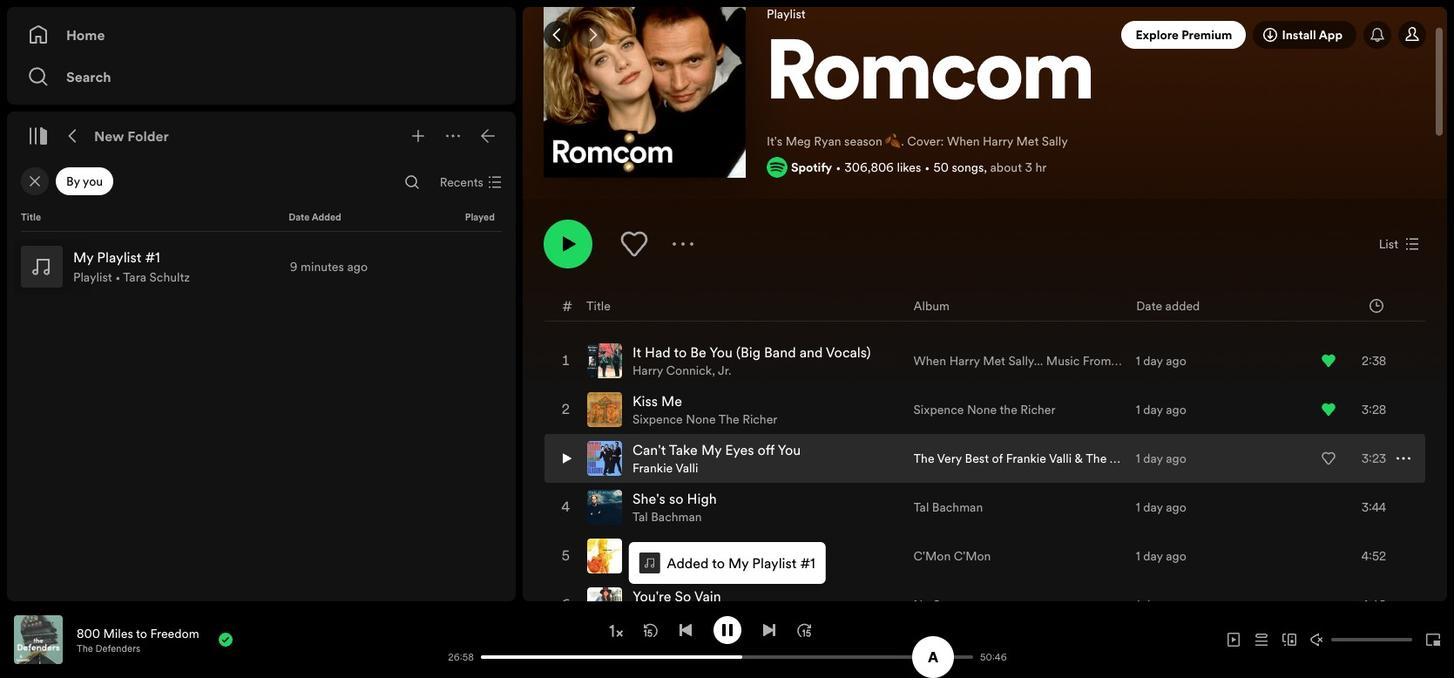 Task type: describe. For each thing, give the bounding box(es) containing it.
By you checkbox
[[56, 167, 113, 195]]

kiss me sixpence none the richer
[[633, 391, 778, 428]]

1 horizontal spatial bachman
[[932, 499, 983, 516]]

connect to a device image
[[1283, 633, 1297, 647]]

day for (big
[[1144, 352, 1163, 370]]

c'mon c'mon
[[914, 547, 991, 565]]

explore premium button
[[1122, 21, 1247, 49]]

you're so vain link
[[633, 587, 721, 606]]

soak up the sun sheryl crow
[[633, 538, 739, 574]]

freedom
[[150, 624, 199, 642]]

explore premium
[[1136, 26, 1233, 44]]

by
[[66, 173, 80, 190]]

3:44
[[1362, 499, 1387, 516]]

valli
[[676, 459, 698, 477]]

you're
[[633, 587, 672, 606]]

to inside added to my playlist #1 status
[[712, 553, 725, 573]]

added to my playlist #1 element
[[639, 553, 660, 573]]

# row
[[545, 290, 1426, 322]]

6 ago from the top
[[1166, 596, 1187, 614]]

800 miles to freedom the defenders
[[77, 624, 199, 655]]

connick,
[[666, 362, 715, 379]]

306,806 likes
[[845, 159, 922, 176]]

4 day from the top
[[1144, 499, 1163, 516]]

title inside # "row"
[[587, 297, 611, 314]]

when
[[947, 132, 980, 150]]

you're so vain
[[633, 587, 721, 606]]

can't
[[633, 440, 666, 459]]

1 horizontal spatial richer
[[1021, 401, 1056, 418]]

search in your library image
[[405, 175, 419, 189]]

(big
[[736, 343, 761, 362]]

schultz
[[150, 268, 190, 286]]

added to my playlist #1 image
[[644, 558, 655, 568]]

change speed image
[[607, 622, 624, 640]]

1 c'mon from the left
[[914, 547, 951, 565]]

skip back 15 seconds image
[[644, 623, 658, 637]]

played
[[465, 211, 495, 224]]

harry connick, jr. link
[[633, 362, 732, 379]]

my for eyes
[[702, 440, 722, 459]]

sheryl crow link
[[633, 557, 701, 574]]

you
[[83, 173, 103, 190]]

group inside main element
[[14, 239, 509, 295]]

songs
[[952, 159, 984, 176]]

date added
[[1137, 297, 1200, 314]]

the for miles
[[77, 642, 93, 655]]

by you
[[66, 173, 103, 190]]

miles
[[103, 624, 133, 642]]

4 1 from the top
[[1136, 499, 1141, 516]]

sally
[[1042, 132, 1068, 150]]

home
[[66, 25, 105, 44]]

duration image
[[1370, 299, 1384, 312]]

cover:
[[908, 132, 944, 150]]

sheryl
[[633, 557, 667, 574]]

so
[[669, 489, 684, 508]]

playlist inside status
[[752, 553, 797, 573]]

explore
[[1136, 26, 1179, 44]]

to for be
[[674, 343, 687, 362]]

tal bachman
[[914, 499, 983, 516]]

pause image
[[720, 623, 734, 637]]

new folder
[[94, 126, 169, 146]]

the inside soak up the sun sheryl crow
[[688, 538, 712, 557]]

folder
[[128, 126, 169, 146]]

800
[[77, 624, 100, 642]]

likes
[[897, 159, 922, 176]]

the for me
[[719, 411, 740, 428]]

none inside kiss me sixpence none the richer
[[686, 411, 716, 428]]

album
[[914, 297, 950, 314]]

my for playlist
[[729, 553, 749, 573]]

3
[[1025, 159, 1033, 176]]

soak
[[633, 538, 664, 557]]

1 day ago for richer
[[1136, 401, 1187, 418]]

kiss me cell
[[587, 386, 785, 433]]

306,806
[[845, 159, 894, 176]]

search
[[66, 67, 111, 86]]

c'mon c'mon link
[[914, 547, 991, 565]]

4 ago from the top
[[1166, 499, 1187, 516]]

3:28 cell
[[1322, 386, 1411, 433]]

volume off image
[[1311, 633, 1325, 647]]

the
[[1000, 401, 1018, 418]]

sun
[[715, 538, 739, 557]]

spotify image
[[767, 157, 788, 178]]

high
[[687, 489, 717, 508]]

install
[[1282, 26, 1317, 44]]

now playing view image
[[41, 623, 55, 637]]

800 miles to freedom link
[[77, 624, 199, 642]]

it had to be you (big band and vocals) link
[[633, 343, 871, 362]]

soak up the sun cell
[[587, 533, 746, 580]]

ago for you
[[1166, 450, 1187, 467]]

premium
[[1182, 26, 1233, 44]]

•
[[115, 268, 120, 286]]

jr.
[[718, 362, 732, 379]]

list
[[1379, 235, 1399, 253]]

ago for crow
[[1166, 547, 1187, 565]]

player controls element
[[250, 616, 1015, 664]]

band
[[764, 343, 796, 362]]

now playing: 800 miles to freedom by the defenders footer
[[14, 615, 439, 664]]

no
[[914, 596, 930, 614]]

added
[[1166, 297, 1200, 314]]

50
[[934, 159, 949, 176]]

50 songs , about 3 hr
[[934, 159, 1047, 176]]

go back image
[[551, 28, 565, 42]]

recents
[[440, 173, 484, 191]]

she's so high link
[[633, 489, 717, 508]]

eyes
[[725, 440, 754, 459]]

crow
[[671, 557, 701, 574]]

,
[[984, 159, 987, 176]]

so
[[675, 587, 691, 606]]

be
[[690, 343, 707, 362]]

kiss
[[633, 391, 658, 411]]

up
[[667, 538, 685, 557]]

added to my playlist #1 status
[[629, 542, 826, 584]]

added to my playlist #1
[[667, 553, 816, 573]]

the defenders link
[[77, 642, 140, 655]]

2:38
[[1362, 352, 1387, 370]]

sixpence none the richer link
[[633, 411, 778, 428]]

4:18 cell
[[1322, 581, 1411, 628]]



Task type: locate. For each thing, give the bounding box(es) containing it.
0 horizontal spatial the
[[77, 642, 93, 655]]

bachman up the c'mon c'mon
[[932, 499, 983, 516]]

sixpence
[[914, 401, 964, 418], [633, 411, 683, 428]]

clear filters image
[[28, 174, 42, 188]]

date for date added
[[1137, 297, 1163, 314]]

2 vertical spatial playlist
[[752, 553, 797, 573]]

3 ago from the top
[[1166, 450, 1187, 467]]

had
[[645, 343, 671, 362]]

1 horizontal spatial added
[[667, 553, 709, 573]]

2 1 day ago from the top
[[1136, 401, 1187, 418]]

1 vertical spatial date
[[1137, 297, 1163, 314]]

you right off
[[778, 440, 801, 459]]

6 day from the top
[[1144, 596, 1163, 614]]

ago for (big
[[1166, 352, 1187, 370]]

hr
[[1036, 159, 1047, 176]]

no secrets
[[914, 596, 975, 614]]

0 vertical spatial the
[[719, 411, 740, 428]]

can't take my eyes off you frankie valli
[[633, 440, 801, 477]]

frankie
[[633, 459, 673, 477]]

she's so high tal bachman
[[633, 489, 717, 526]]

none up the can't take my eyes off you link
[[686, 411, 716, 428]]

you inside can't take my eyes off you frankie valli
[[778, 440, 801, 459]]

bachman inside she's so high tal bachman
[[651, 508, 702, 526]]

1 horizontal spatial sixpence
[[914, 401, 964, 418]]

0 horizontal spatial none
[[686, 411, 716, 428]]

my right take
[[702, 440, 722, 459]]

sixpence up can't take my eyes off you 'row'
[[914, 401, 964, 418]]

main element
[[7, 7, 516, 601]]

none left the
[[967, 401, 997, 418]]

go forward image
[[586, 28, 600, 42]]

1 horizontal spatial none
[[967, 401, 997, 418]]

3 1 day ago from the top
[[1136, 450, 1187, 467]]

1 for crow
[[1136, 547, 1141, 565]]

playlist inside group
[[73, 268, 112, 286]]

2 day from the top
[[1144, 401, 1163, 418]]

0 vertical spatial to
[[674, 343, 687, 362]]

harry up the kiss
[[633, 362, 663, 379]]

2 vertical spatial the
[[77, 642, 93, 655]]

1 horizontal spatial you
[[778, 440, 801, 459]]

#
[[562, 296, 573, 315]]

richer right the
[[1021, 401, 1056, 418]]

1 horizontal spatial c'mon
[[954, 547, 991, 565]]

Recents, List view field
[[426, 168, 512, 196]]

you inside it had to be you (big band and vocals) harry connick, jr.
[[710, 343, 733, 362]]

1 ago from the top
[[1166, 352, 1187, 370]]

group
[[14, 239, 509, 295]]

the right up
[[688, 538, 712, 557]]

about
[[991, 159, 1022, 176]]

can't take my eyes off you cell
[[587, 435, 808, 482]]

to
[[674, 343, 687, 362], [712, 553, 725, 573], [136, 624, 147, 642]]

1 day ago
[[1136, 352, 1187, 370], [1136, 401, 1187, 418], [1136, 450, 1187, 467], [1136, 499, 1187, 516], [1136, 547, 1187, 565], [1136, 596, 1187, 614]]

spotify
[[791, 159, 833, 176]]

5 1 day ago from the top
[[1136, 547, 1187, 565]]

0 horizontal spatial tal
[[633, 508, 648, 526]]

it
[[633, 343, 642, 362]]

None search field
[[398, 168, 426, 196]]

2 vertical spatial to
[[136, 624, 147, 642]]

0 horizontal spatial added
[[312, 211, 341, 224]]

title inside main element
[[21, 211, 41, 224]]

0 horizontal spatial harry
[[633, 362, 663, 379]]

can't take my eyes off you row
[[545, 434, 1426, 483]]

title right # column header
[[587, 297, 611, 314]]

3:23 cell
[[1322, 435, 1411, 482]]

List button
[[1372, 230, 1427, 258]]

c'mon
[[914, 547, 951, 565], [954, 547, 991, 565]]

0 horizontal spatial you
[[710, 343, 733, 362]]

1 for (big
[[1136, 352, 1141, 370]]

ago for richer
[[1166, 401, 1187, 418]]

to right crow
[[712, 553, 725, 573]]

1 vertical spatial added
[[667, 553, 709, 573]]

spotify link
[[791, 159, 833, 176]]

c'mon up no
[[914, 547, 951, 565]]

3 1 from the top
[[1136, 450, 1141, 467]]

install app
[[1282, 26, 1343, 44]]

my
[[702, 440, 722, 459], [729, 553, 749, 573]]

0 horizontal spatial date
[[289, 211, 310, 224]]

sixpence up "can't"
[[633, 411, 683, 428]]

5 ago from the top
[[1166, 547, 1187, 565]]

1 day ago for (big
[[1136, 352, 1187, 370]]

harry inside it had to be you (big band and vocals) harry connick, jr.
[[633, 362, 663, 379]]

to for freedom
[[136, 624, 147, 642]]

1 vertical spatial the
[[688, 538, 712, 557]]

tal inside she's so high tal bachman
[[633, 508, 648, 526]]

0 vertical spatial playlist
[[767, 5, 806, 22]]

50:46
[[981, 651, 1007, 664]]

playlist for playlist
[[767, 5, 806, 22]]

frankie valli link
[[633, 459, 698, 477]]

to left be
[[674, 343, 687, 362]]

play can't take my eyes off you by frankie valli image
[[560, 448, 573, 469]]

day for crow
[[1144, 547, 1163, 565]]

0 vertical spatial added
[[312, 211, 341, 224]]

1 horizontal spatial the
[[688, 538, 712, 557]]

to right miles
[[136, 624, 147, 642]]

1 day ago inside can't take my eyes off you 'row'
[[1136, 450, 1187, 467]]

it's meg ryan season 🍂. cover: when harry met sally
[[767, 132, 1068, 150]]

skip forward 15 seconds image
[[797, 623, 811, 637]]

previous image
[[679, 623, 692, 637]]

date
[[289, 211, 310, 224], [1137, 297, 1163, 314]]

to inside 800 miles to freedom the defenders
[[136, 624, 147, 642]]

added inside main element
[[312, 211, 341, 224]]

install app link
[[1254, 21, 1357, 49]]

the inside 800 miles to freedom the defenders
[[77, 642, 93, 655]]

1 day ago for crow
[[1136, 547, 1187, 565]]

title down "clear filters" icon
[[21, 211, 41, 224]]

bachman up up
[[651, 508, 702, 526]]

date for date added
[[289, 211, 310, 224]]

1 vertical spatial playlist
[[73, 268, 112, 286]]

0 vertical spatial harry
[[983, 132, 1014, 150]]

5 day from the top
[[1144, 547, 1163, 565]]

you
[[710, 343, 733, 362], [778, 440, 801, 459]]

app
[[1319, 26, 1343, 44]]

harry up 50 songs , about 3 hr
[[983, 132, 1014, 150]]

it had to be you (big band and vocals) cell
[[587, 337, 878, 384]]

group containing playlist
[[14, 239, 509, 295]]

sixpence none the richer
[[914, 401, 1056, 418]]

1 horizontal spatial tal
[[914, 499, 929, 516]]

to inside it had to be you (big band and vocals) harry connick, jr.
[[674, 343, 687, 362]]

duration element
[[1370, 299, 1384, 312]]

1 inside can't take my eyes off you 'row'
[[1136, 450, 1141, 467]]

0 horizontal spatial bachman
[[651, 508, 702, 526]]

tal bachman link
[[914, 499, 983, 516], [633, 508, 702, 526]]

top bar and user menu element
[[523, 7, 1448, 63]]

day for richer
[[1144, 401, 1163, 418]]

0 horizontal spatial my
[[702, 440, 722, 459]]

0 horizontal spatial richer
[[743, 411, 778, 428]]

0 vertical spatial date
[[289, 211, 310, 224]]

date inside # "row"
[[1137, 297, 1163, 314]]

3:28
[[1362, 401, 1387, 418]]

1 vertical spatial to
[[712, 553, 725, 573]]

off
[[758, 440, 775, 459]]

you right be
[[710, 343, 733, 362]]

0 horizontal spatial c'mon
[[914, 547, 951, 565]]

richer up off
[[743, 411, 778, 428]]

date inside main element
[[289, 211, 310, 224]]

take
[[669, 440, 698, 459]]

🍂.
[[886, 132, 905, 150]]

what's new image
[[1371, 28, 1385, 42]]

sixpence inside kiss me sixpence none the richer
[[633, 411, 683, 428]]

0 vertical spatial title
[[21, 211, 41, 224]]

my inside status
[[729, 553, 749, 573]]

4:18
[[1362, 596, 1387, 614]]

playlist
[[767, 5, 806, 22], [73, 268, 112, 286], [752, 553, 797, 573]]

1 horizontal spatial harry
[[983, 132, 1014, 150]]

#1
[[800, 553, 816, 573]]

1 vertical spatial title
[[587, 297, 611, 314]]

the up eyes
[[719, 411, 740, 428]]

1 vertical spatial harry
[[633, 362, 663, 379]]

1 horizontal spatial to
[[674, 343, 687, 362]]

1 horizontal spatial tal bachman link
[[914, 499, 983, 516]]

5 1 from the top
[[1136, 547, 1141, 565]]

1 horizontal spatial title
[[587, 297, 611, 314]]

tara
[[123, 268, 146, 286]]

title
[[21, 211, 41, 224], [587, 297, 611, 314]]

added inside added to my playlist #1 status
[[667, 553, 709, 573]]

4:52
[[1362, 547, 1387, 565]]

tal up soak
[[633, 508, 648, 526]]

2:38 cell
[[1322, 337, 1411, 384]]

26:58
[[448, 651, 474, 664]]

the inside kiss me sixpence none the richer
[[719, 411, 740, 428]]

none
[[967, 401, 997, 418], [686, 411, 716, 428]]

home link
[[28, 17, 495, 52]]

1 for richer
[[1136, 401, 1141, 418]]

kiss me link
[[633, 391, 682, 411]]

search link
[[28, 59, 495, 94]]

6 1 day ago from the top
[[1136, 596, 1187, 614]]

1 1 day ago from the top
[[1136, 352, 1187, 370]]

2 horizontal spatial to
[[712, 553, 725, 573]]

my right crow
[[729, 553, 749, 573]]

1 day from the top
[[1144, 352, 1163, 370]]

day inside can't take my eyes off you 'row'
[[1144, 450, 1163, 467]]

my inside can't take my eyes off you frankie valli
[[702, 440, 722, 459]]

next image
[[762, 623, 776, 637]]

she's so high cell
[[587, 484, 724, 531]]

tal up the c'mon c'mon
[[914, 499, 929, 516]]

richer inside kiss me sixpence none the richer
[[743, 411, 778, 428]]

new folder button
[[91, 122, 172, 150]]

me
[[662, 391, 682, 411]]

0 horizontal spatial sixpence
[[633, 411, 683, 428]]

it's
[[767, 132, 783, 150]]

0 horizontal spatial to
[[136, 624, 147, 642]]

no secrets link
[[914, 596, 975, 614]]

romcom grid
[[524, 289, 1447, 678]]

1 horizontal spatial date
[[1137, 297, 1163, 314]]

the left defenders
[[77, 642, 93, 655]]

2 horizontal spatial the
[[719, 411, 740, 428]]

playlist • tara schultz
[[73, 268, 190, 286]]

richer
[[1021, 401, 1056, 418], [743, 411, 778, 428]]

none search field inside main element
[[398, 168, 426, 196]]

day
[[1144, 352, 1163, 370], [1144, 401, 1163, 418], [1144, 450, 1163, 467], [1144, 499, 1163, 516], [1144, 547, 1163, 565], [1144, 596, 1163, 614]]

0 vertical spatial you
[[710, 343, 733, 362]]

3:23
[[1362, 450, 1387, 467]]

1 horizontal spatial my
[[729, 553, 749, 573]]

c'mon up secrets
[[954, 547, 991, 565]]

meg
[[786, 132, 811, 150]]

day for you
[[1144, 450, 1163, 467]]

1 vertical spatial my
[[729, 553, 749, 573]]

new
[[94, 126, 124, 146]]

1 1 from the top
[[1136, 352, 1141, 370]]

ryan
[[814, 132, 842, 150]]

1 for you
[[1136, 450, 1141, 467]]

playlist for playlist • tara schultz
[[73, 268, 112, 286]]

3 day from the top
[[1144, 450, 1163, 467]]

2 1 from the top
[[1136, 401, 1141, 418]]

1 vertical spatial you
[[778, 440, 801, 459]]

# column header
[[562, 290, 573, 321]]

romcom
[[767, 36, 1094, 120]]

romcom image
[[544, 0, 746, 178]]

2 c'mon from the left
[[954, 547, 991, 565]]

2 ago from the top
[[1166, 401, 1187, 418]]

0 horizontal spatial title
[[21, 211, 41, 224]]

6 1 from the top
[[1136, 596, 1141, 614]]

4 1 day ago from the top
[[1136, 499, 1187, 516]]

added
[[312, 211, 341, 224], [667, 553, 709, 573]]

it had to be you (big band and vocals) harry connick, jr.
[[633, 343, 871, 379]]

0 vertical spatial my
[[702, 440, 722, 459]]

0 horizontal spatial tal bachman link
[[633, 508, 702, 526]]

ago inside can't take my eyes off you 'row'
[[1166, 450, 1187, 467]]

vocals)
[[826, 343, 871, 362]]

secrets
[[933, 596, 975, 614]]

1 day ago for you
[[1136, 450, 1187, 467]]

vain
[[694, 587, 721, 606]]



Task type: vqa. For each thing, say whether or not it's contained in the screenshot.
DAY related to (Big
yes



